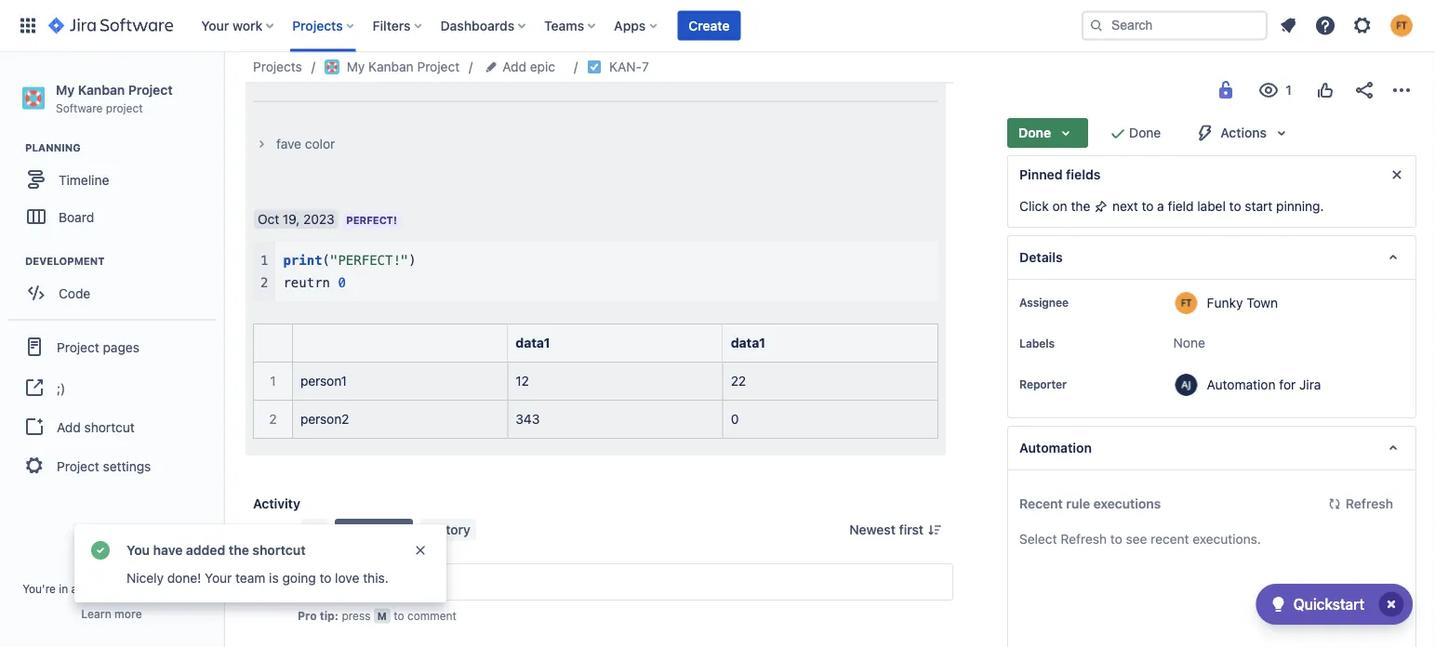 Task type: locate. For each thing, give the bounding box(es) containing it.
perfect!
[[346, 215, 397, 227]]

0 vertical spatial my
[[347, 59, 365, 74]]

1 horizontal spatial is
[[327, 50, 337, 66]]

1 horizontal spatial kanban
[[369, 59, 414, 74]]

add down ;)
[[57, 419, 81, 435]]

1 horizontal spatial a
[[1158, 199, 1165, 214]]

teams button
[[539, 11, 603, 40]]

1 horizontal spatial done
[[1130, 125, 1161, 141]]

0 down print ( "perfect!" )
[[338, 276, 346, 291]]

1
[[270, 374, 276, 390]]

field
[[1168, 199, 1194, 214]]

to
[[1142, 199, 1154, 214], [1230, 199, 1242, 214], [320, 571, 332, 586], [394, 610, 404, 623]]

1 vertical spatial projects
[[253, 59, 302, 74]]

projects
[[292, 18, 343, 33], [253, 59, 302, 74]]

quickstart
[[1294, 596, 1365, 614]]

1 vertical spatial automation
[[1020, 441, 1092, 456]]

the right on
[[1072, 199, 1091, 214]]

start
[[1245, 199, 1273, 214]]

reutrn
[[283, 276, 330, 291]]

activity
[[253, 497, 300, 512]]

0 vertical spatial the
[[1072, 199, 1091, 214]]

the up team
[[229, 543, 249, 558]]

my inside my kanban project software project
[[56, 82, 75, 97]]

automation left the for in the bottom right of the page
[[1208, 377, 1276, 392]]

teams
[[544, 18, 585, 33]]

22
[[731, 374, 746, 390]]

your work button
[[196, 11, 281, 40]]

all button
[[301, 520, 328, 542]]

0 vertical spatial project
[[106, 101, 143, 114]]

shortcut down show:
[[253, 543, 306, 558]]

this.
[[363, 571, 389, 586]]

0 horizontal spatial data1
[[516, 336, 550, 351]]

0 horizontal spatial add
[[57, 419, 81, 435]]

board
[[59, 209, 94, 225]]

click
[[1020, 199, 1049, 214]]

project
[[106, 101, 143, 114], [164, 583, 201, 596]]

my up "software"
[[56, 82, 75, 97]]

my right the my kanban project image
[[347, 59, 365, 74]]

1 horizontal spatial data1
[[731, 336, 766, 351]]

dismiss quickstart image
[[1377, 590, 1407, 620]]

automation down the reporter
[[1020, 441, 1092, 456]]

color
[[305, 137, 335, 152]]

kanban
[[369, 59, 414, 74], [78, 82, 125, 97]]

projects left all
[[253, 59, 302, 74]]

project right "software"
[[106, 101, 143, 114]]

search image
[[1090, 18, 1105, 33]]

0 horizontal spatial kanban
[[78, 82, 125, 97]]

you're in a team-managed project
[[22, 583, 201, 596]]

projects inside projects popup button
[[292, 18, 343, 33]]

add inside popup button
[[503, 59, 527, 74]]

shortcut
[[84, 419, 135, 435], [253, 543, 306, 558]]

1 horizontal spatial add
[[503, 59, 527, 74]]

your
[[201, 18, 229, 33], [205, 571, 232, 586]]

banner
[[0, 0, 1436, 52]]

notifications image
[[1278, 14, 1300, 37]]

find
[[369, 50, 392, 66]]

1 horizontal spatial 0
[[731, 412, 739, 428]]

banner containing your work
[[0, 0, 1436, 52]]

fave color button
[[243, 126, 949, 164]]

a left field
[[1158, 199, 1165, 214]]

history button
[[421, 520, 476, 542]]

success image
[[89, 540, 112, 562]]

your inside dropdown button
[[201, 18, 229, 33]]

it"
[[395, 50, 409, 66]]

0
[[338, 276, 346, 291], [731, 412, 739, 428]]

to left the start
[[1230, 199, 1242, 214]]

done image
[[1108, 122, 1130, 144]]

comment
[[408, 610, 457, 623]]

add left epic
[[503, 59, 527, 74]]

you
[[127, 543, 150, 558]]

0 vertical spatial your
[[201, 18, 229, 33]]

have
[[153, 543, 183, 558]]

0 vertical spatial automation
[[1208, 377, 1276, 392]]

shortcut down ;) link
[[84, 419, 135, 435]]

data1 up the 22
[[731, 336, 766, 351]]

1 vertical spatial my
[[56, 82, 75, 97]]

1 horizontal spatial the
[[1072, 199, 1091, 214]]

a right in
[[71, 583, 77, 596]]

2023
[[303, 212, 335, 228]]

project inside my kanban project software project
[[106, 101, 143, 114]]

kanban for my kanban project
[[369, 59, 414, 74]]

1 vertical spatial a
[[71, 583, 77, 596]]

2
[[269, 412, 277, 428]]

data1 up 12
[[516, 336, 550, 351]]

0 vertical spatial projects
[[292, 18, 343, 33]]

vote options: no one has voted for this issue yet. image
[[1315, 79, 1337, 101]]

dashboards
[[441, 18, 515, 33]]

more
[[115, 608, 142, 621]]

0 vertical spatial add
[[503, 59, 527, 74]]

settings image
[[1352, 14, 1374, 37]]

0 vertical spatial kanban
[[369, 59, 414, 74]]

kanban up "software"
[[78, 82, 125, 97]]

profile image of funky town image
[[255, 568, 285, 598]]

1 vertical spatial add
[[57, 419, 81, 435]]

my for my kanban project
[[347, 59, 365, 74]]

timeline link
[[9, 161, 214, 198]]

to left love
[[320, 571, 332, 586]]

kanban right the lost,
[[369, 59, 414, 74]]

jira software image
[[48, 14, 173, 37], [48, 14, 173, 37]]

is right all
[[327, 50, 337, 66]]

project down add shortcut
[[57, 459, 99, 474]]

0 vertical spatial 0
[[338, 276, 346, 291]]

;) link
[[7, 368, 216, 409]]

development
[[25, 256, 105, 268]]

actions image
[[1391, 79, 1413, 101]]

add inside button
[[57, 419, 81, 435]]

quickstart button
[[1257, 584, 1413, 625]]

add shortcut button
[[7, 409, 216, 446]]

project inside my kanban project software project
[[128, 82, 173, 97]]

kanban inside my kanban project software project
[[78, 82, 125, 97]]

)
[[409, 253, 417, 269]]

project settings
[[57, 459, 151, 474]]

newest first
[[850, 523, 924, 539]]

1 vertical spatial the
[[229, 543, 249, 558]]

jira
[[1300, 377, 1322, 392]]

1 vertical spatial kanban
[[78, 82, 125, 97]]

expand content image
[[250, 134, 273, 156]]

print
[[283, 253, 323, 269]]

add shortcut
[[57, 419, 135, 435]]

group
[[7, 319, 216, 492]]

your left work
[[201, 18, 229, 33]]

done up pinned
[[1019, 125, 1052, 141]]

0 horizontal spatial project
[[106, 101, 143, 114]]

0 down the 22
[[731, 412, 739, 428]]

m
[[378, 611, 387, 623]]

0 horizontal spatial my
[[56, 82, 75, 97]]

1 done from the left
[[1019, 125, 1052, 141]]

menu bar
[[297, 520, 480, 542]]

1 horizontal spatial my
[[347, 59, 365, 74]]

share image
[[1354, 79, 1376, 101]]

newest first image
[[928, 524, 943, 539]]

hide message image
[[1386, 164, 1409, 186]]

to right m
[[394, 610, 404, 623]]

done up next
[[1130, 125, 1161, 141]]

projects up all
[[292, 18, 343, 33]]

done button
[[1008, 118, 1089, 148]]

label
[[1198, 199, 1226, 214]]

person2
[[301, 412, 349, 428]]

code
[[59, 285, 91, 301]]

0 vertical spatial shortcut
[[84, 419, 135, 435]]

1 data1 from the left
[[516, 336, 550, 351]]

labels
[[1020, 337, 1055, 350]]

0 horizontal spatial automation
[[1020, 441, 1092, 456]]

0 horizontal spatial shortcut
[[84, 419, 135, 435]]

1 vertical spatial shortcut
[[253, 543, 306, 558]]

is right team
[[269, 571, 279, 586]]

reporter
[[1020, 378, 1067, 391]]

details
[[1020, 250, 1063, 265]]

a for to
[[1158, 199, 1165, 214]]

1 vertical spatial is
[[269, 571, 279, 586]]

learn
[[81, 608, 112, 621]]

your profile and settings image
[[1391, 14, 1413, 37]]

primary element
[[11, 0, 1082, 52]]

my
[[347, 59, 365, 74], [56, 82, 75, 97]]

1 horizontal spatial project
[[164, 583, 201, 596]]

projects for projects link
[[253, 59, 302, 74]]

your work
[[201, 18, 263, 33]]

project right the nicely
[[164, 583, 201, 596]]

you're
[[22, 583, 56, 596]]

project left sidebar navigation image
[[128, 82, 173, 97]]

project
[[417, 59, 460, 74], [128, 82, 173, 97], [57, 339, 99, 355], [57, 459, 99, 474]]

0 horizontal spatial a
[[71, 583, 77, 596]]

team
[[236, 571, 266, 586]]

planning group
[[9, 141, 222, 241]]

your down you have added the shortcut
[[205, 571, 232, 586]]

kanban inside my kanban project link
[[369, 59, 414, 74]]

(
[[323, 253, 330, 269]]

0 horizontal spatial done
[[1019, 125, 1052, 141]]

add epic
[[503, 59, 556, 74]]

0 vertical spatial a
[[1158, 199, 1165, 214]]

Search field
[[1082, 11, 1268, 40]]

oct 19, 2023
[[258, 212, 335, 228]]

project settings link
[[7, 446, 216, 487]]

projects button
[[287, 11, 362, 40]]

copy link to issue image
[[646, 59, 661, 74]]

done
[[1019, 125, 1052, 141], [1130, 125, 1161, 141]]

fields
[[1066, 167, 1101, 182]]

automation for automation for jira
[[1208, 377, 1276, 392]]

create button
[[678, 11, 741, 40]]

1 horizontal spatial automation
[[1208, 377, 1276, 392]]

automation for automation
[[1020, 441, 1092, 456]]

add
[[503, 59, 527, 74], [57, 419, 81, 435]]



Task type: vqa. For each thing, say whether or not it's contained in the screenshot.
SEARCH to the left
no



Task type: describe. For each thing, give the bounding box(es) containing it.
funky town
[[1208, 295, 1279, 310]]

check image
[[1268, 594, 1290, 616]]

epic
[[530, 59, 556, 74]]

project left pages
[[57, 339, 99, 355]]

newest
[[850, 523, 896, 539]]

actions
[[1221, 125, 1267, 141]]

automation for jira
[[1208, 377, 1322, 392]]

none
[[1174, 335, 1206, 351]]

1 vertical spatial your
[[205, 571, 232, 586]]

dismiss image
[[413, 543, 428, 558]]

timeline
[[59, 172, 109, 187]]

all
[[307, 523, 322, 539]]

"perfect!"
[[330, 253, 409, 269]]

help image
[[1315, 14, 1337, 37]]

team-
[[81, 583, 112, 596]]

labels pin to top image
[[1059, 336, 1074, 351]]

filters button
[[367, 11, 430, 40]]

project right it"
[[417, 59, 460, 74]]

learn more button
[[81, 607, 142, 622]]

all
[[311, 50, 324, 66]]

0 horizontal spatial is
[[269, 571, 279, 586]]

settings
[[103, 459, 151, 474]]

added
[[186, 543, 225, 558]]

managed
[[112, 583, 161, 596]]

add epic button
[[482, 56, 561, 78]]

sidebar navigation image
[[203, 74, 244, 112]]

project pages
[[57, 339, 139, 355]]

my kanban project link
[[325, 56, 460, 78]]

comments button
[[335, 520, 413, 542]]

apps button
[[609, 11, 665, 40]]

my kanban project
[[347, 59, 460, 74]]

planning image
[[3, 137, 25, 159]]

next to a field label to start pinning.
[[1109, 199, 1325, 214]]

group containing project pages
[[7, 319, 216, 492]]

on
[[1053, 199, 1068, 214]]

pages
[[103, 339, 139, 355]]

lost,
[[340, 50, 366, 66]]

appswitcher icon image
[[17, 14, 39, 37]]

software
[[56, 101, 103, 114]]

nicely
[[127, 571, 164, 586]]

1 vertical spatial 0
[[731, 412, 739, 428]]

newest first button
[[839, 520, 954, 542]]

;)
[[57, 380, 65, 396]]

project pages link
[[7, 327, 216, 368]]

assignee
[[1020, 296, 1069, 309]]

person1
[[301, 374, 347, 390]]

0 horizontal spatial the
[[229, 543, 249, 558]]

12
[[516, 374, 529, 390]]

pinned
[[1020, 167, 1063, 182]]

pinning.
[[1277, 199, 1325, 214]]

projects for projects popup button
[[292, 18, 343, 33]]

town
[[1247, 295, 1279, 310]]

done inside dropdown button
[[1019, 125, 1052, 141]]

my kanban project image
[[325, 60, 339, 74]]

next
[[1113, 199, 1139, 214]]

details element
[[1008, 235, 1417, 280]]

task image
[[587, 60, 602, 74]]

kan-7
[[610, 59, 649, 74]]

fave color
[[276, 137, 335, 152]]

nicely done! your team is going to love this.
[[127, 571, 389, 586]]

in
[[59, 583, 68, 596]]

planning
[[25, 142, 81, 154]]

development group
[[9, 254, 222, 317]]

pinned fields
[[1020, 167, 1101, 182]]

menu bar containing all
[[297, 520, 480, 542]]

0 horizontal spatial 0
[[338, 276, 346, 291]]

first
[[899, 523, 924, 539]]

fave
[[276, 137, 302, 152]]

automation element
[[1008, 426, 1417, 471]]

projects link
[[253, 56, 302, 78]]

my kanban project software project
[[56, 82, 173, 114]]

"when
[[270, 50, 307, 66]]

19,
[[283, 212, 300, 228]]

Add a comment… field
[[298, 565, 954, 602]]

2 done from the left
[[1130, 125, 1161, 141]]

press
[[342, 610, 371, 623]]

filters
[[373, 18, 411, 33]]

click on the
[[1020, 199, 1094, 214]]

reutrn 0
[[283, 276, 346, 291]]

0 vertical spatial is
[[327, 50, 337, 66]]

show:
[[253, 523, 290, 539]]

my for my kanban project software project
[[56, 82, 75, 97]]

shortcut inside button
[[84, 419, 135, 435]]

tip:
[[320, 610, 339, 623]]

going
[[282, 571, 316, 586]]

you have added the shortcut
[[127, 543, 306, 558]]

2 data1 from the left
[[731, 336, 766, 351]]

actions button
[[1184, 118, 1305, 148]]

learn more
[[81, 608, 142, 621]]

add for add shortcut
[[57, 419, 81, 435]]

1 horizontal spatial shortcut
[[253, 543, 306, 558]]

1 vertical spatial project
[[164, 583, 201, 596]]

kanban for my kanban project software project
[[78, 82, 125, 97]]

love
[[335, 571, 360, 586]]

"when all is lost, find it"
[[270, 50, 409, 66]]

development image
[[3, 250, 25, 273]]

done!
[[167, 571, 201, 586]]

dashboards button
[[435, 11, 533, 40]]

add for add epic
[[503, 59, 527, 74]]

a for in
[[71, 583, 77, 596]]

for
[[1280, 377, 1296, 392]]

to right next
[[1142, 199, 1154, 214]]

board link
[[9, 198, 214, 236]]

kan-
[[610, 59, 642, 74]]



